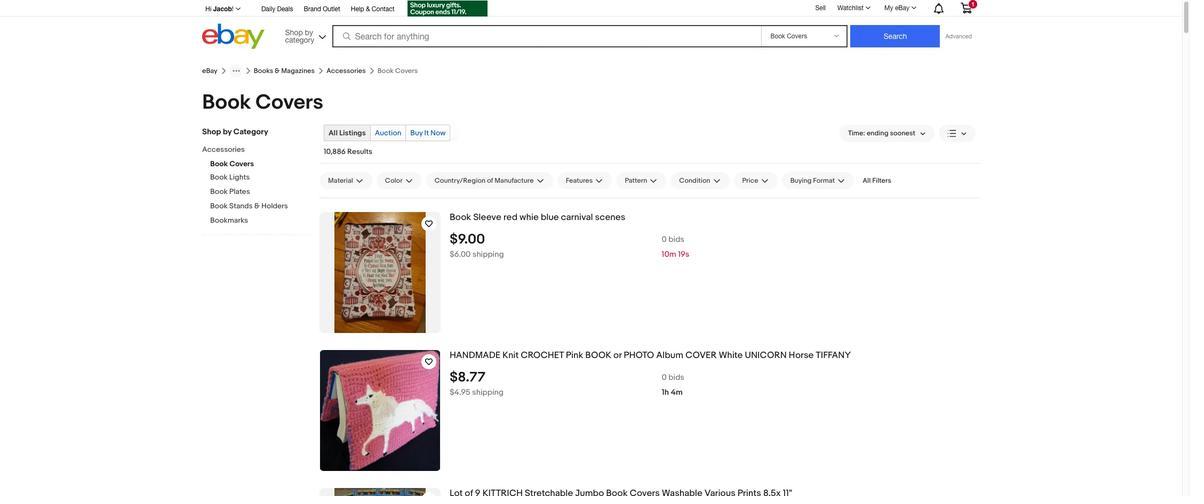 Task type: describe. For each thing, give the bounding box(es) containing it.
format
[[813, 177, 835, 185]]

magazines
[[281, 67, 315, 75]]

my ebay
[[885, 4, 910, 12]]

watchlist link
[[832, 2, 876, 14]]

blue
[[541, 212, 559, 223]]

none submit inside shop by category banner
[[851, 25, 940, 47]]

pattern button
[[616, 172, 667, 189]]

price
[[742, 177, 759, 185]]

shop for shop by category
[[202, 127, 221, 137]]

condition
[[679, 177, 710, 185]]

results
[[347, 147, 372, 156]]

book sleeve red whie blue carnival scenes link
[[450, 212, 980, 223]]

features
[[566, 177, 593, 185]]

knit
[[503, 351, 519, 361]]

filters
[[872, 177, 892, 185]]

accessories for accessories book covers book lights book plates book stands & holders bookmarks
[[202, 145, 245, 154]]

photo
[[624, 351, 654, 361]]

book stands & holders link
[[210, 202, 312, 212]]

daily
[[261, 5, 275, 13]]

all listings
[[329, 129, 366, 138]]

shop by category
[[202, 127, 268, 137]]

auction link
[[371, 125, 406, 141]]

shop for shop by category
[[285, 28, 303, 37]]

books & magazines
[[254, 67, 315, 75]]

book up $9.00
[[450, 212, 471, 223]]

1h 4m
[[662, 388, 683, 398]]

$6.00
[[450, 250, 471, 260]]

holders
[[261, 202, 288, 211]]

10,886
[[324, 147, 346, 156]]

condition button
[[671, 172, 730, 189]]

help & contact
[[351, 5, 395, 13]]

listings
[[339, 129, 366, 138]]

material button
[[320, 172, 372, 189]]

account navigation
[[200, 0, 980, 18]]

red
[[503, 212, 518, 223]]

book sleeve red whie blue carnival scenes
[[450, 212, 626, 223]]

my
[[885, 4, 893, 12]]

ebay link
[[202, 67, 218, 75]]

it
[[424, 129, 429, 138]]

country/region
[[435, 177, 486, 185]]

scenes
[[595, 212, 626, 223]]

lot of 9 kittrich stretchable jumbo book covers washable various prints 8.5x 11" image
[[335, 489, 426, 497]]

accessories book covers book lights book plates book stands & holders bookmarks
[[202, 145, 288, 225]]

stands
[[229, 202, 253, 211]]

carnival
[[561, 212, 593, 223]]

watchlist
[[838, 4, 864, 12]]

book left plates
[[210, 187, 228, 196]]

album
[[656, 351, 684, 361]]

white
[[719, 351, 743, 361]]

material
[[328, 177, 353, 185]]

bids for $8.77
[[669, 373, 684, 383]]

category
[[285, 35, 314, 44]]

handmade knit crochet pink book or photo album cover white unicorn horse tiffany image
[[320, 351, 440, 472]]

ending
[[867, 129, 889, 138]]

buy
[[410, 129, 423, 138]]

view: list view image
[[948, 128, 967, 139]]

outlet
[[323, 5, 340, 13]]

manufacture
[[495, 177, 534, 185]]

horse
[[789, 351, 814, 361]]

pink
[[566, 351, 583, 361]]

0 horizontal spatial ebay
[[202, 67, 218, 75]]

all for all listings
[[329, 129, 338, 138]]

of
[[487, 177, 493, 185]]

time: ending soonest button
[[840, 125, 935, 142]]

accessories for accessories
[[327, 67, 366, 75]]

handmade knit crochet pink book or photo album cover white unicorn horse tiffany link
[[450, 351, 980, 362]]

shop by category banner
[[200, 0, 980, 52]]

book lights link
[[210, 173, 312, 183]]

0 bids $4.95 shipping
[[450, 373, 684, 398]]

1
[[972, 1, 975, 7]]

0 bids $6.00 shipping
[[450, 235, 684, 260]]

contact
[[372, 5, 395, 13]]

sleeve
[[473, 212, 501, 223]]

tap to watch item - lot of 9 kittrich stretchable jumbo book covers washable various prints 8.5x 11" image
[[421, 493, 436, 497]]

price button
[[734, 172, 778, 189]]

hi
[[205, 5, 211, 13]]

buying format button
[[782, 172, 854, 189]]



Task type: locate. For each thing, give the bounding box(es) containing it.
help
[[351, 5, 364, 13]]

0 vertical spatial ebay
[[895, 4, 910, 12]]

1 vertical spatial covers
[[229, 160, 254, 169]]

accessories link right "magazines"
[[327, 67, 366, 75]]

2 shipping from the top
[[472, 388, 504, 398]]

1 vertical spatial ebay
[[202, 67, 218, 75]]

10m
[[662, 250, 676, 260]]

0 horizontal spatial accessories link
[[202, 145, 304, 155]]

sell link
[[811, 4, 831, 12]]

0 horizontal spatial by
[[223, 127, 232, 137]]

& for magazines
[[275, 67, 280, 75]]

& right 'books'
[[275, 67, 280, 75]]

advanced
[[946, 33, 972, 39]]

1 shipping from the top
[[473, 250, 504, 260]]

0 vertical spatial shop
[[285, 28, 303, 37]]

covers inside accessories book covers book lights book plates book stands & holders bookmarks
[[229, 160, 254, 169]]

shipping for $8.77
[[472, 388, 504, 398]]

buy it now
[[410, 129, 446, 138]]

19s
[[678, 250, 690, 260]]

0 vertical spatial &
[[366, 5, 370, 13]]

1 horizontal spatial all
[[863, 177, 871, 185]]

0 horizontal spatial accessories
[[202, 145, 245, 154]]

0 up "1h"
[[662, 373, 667, 383]]

& inside help & contact link
[[366, 5, 370, 13]]

book up bookmarks
[[210, 202, 228, 211]]

2 horizontal spatial &
[[366, 5, 370, 13]]

1 vertical spatial bids
[[669, 373, 684, 383]]

covers up lights
[[229, 160, 254, 169]]

by
[[305, 28, 313, 37], [223, 127, 232, 137]]

0 horizontal spatial shop
[[202, 127, 221, 137]]

my ebay link
[[879, 2, 921, 14]]

daily deals link
[[261, 4, 293, 15]]

by for category
[[223, 127, 232, 137]]

1 horizontal spatial accessories link
[[327, 67, 366, 75]]

by inside shop by category
[[305, 28, 313, 37]]

buy it now link
[[406, 125, 450, 141]]

advanced link
[[940, 26, 977, 47]]

$8.77
[[450, 370, 486, 386]]

features button
[[557, 172, 612, 189]]

& down 'book plates' link
[[254, 202, 260, 211]]

bookmarks link
[[210, 216, 312, 226]]

2 0 from the top
[[662, 373, 667, 383]]

whie
[[520, 212, 539, 223]]

book down shop by category
[[210, 160, 228, 169]]

0 vertical spatial covers
[[256, 90, 323, 115]]

accessories
[[327, 67, 366, 75], [202, 145, 245, 154]]

bids up 10m 19s
[[669, 235, 684, 245]]

handmade
[[450, 351, 501, 361]]

now
[[431, 129, 446, 138]]

4m
[[671, 388, 683, 398]]

0 inside 0 bids $6.00 shipping
[[662, 235, 667, 245]]

0 inside 0 bids $4.95 shipping
[[662, 373, 667, 383]]

pattern
[[625, 177, 647, 185]]

0 vertical spatial accessories
[[327, 67, 366, 75]]

lights
[[229, 173, 250, 182]]

ebay
[[895, 4, 910, 12], [202, 67, 218, 75]]

crochet
[[521, 351, 564, 361]]

1 0 from the top
[[662, 235, 667, 245]]

0 vertical spatial 0
[[662, 235, 667, 245]]

category
[[233, 127, 268, 137]]

1 vertical spatial &
[[275, 67, 280, 75]]

0 vertical spatial accessories link
[[327, 67, 366, 75]]

by down brand
[[305, 28, 313, 37]]

daily deals
[[261, 5, 293, 13]]

& inside accessories book covers book lights book plates book stands & holders bookmarks
[[254, 202, 260, 211]]

shop down deals
[[285, 28, 303, 37]]

brand outlet
[[304, 5, 340, 13]]

1 vertical spatial all
[[863, 177, 871, 185]]

or
[[614, 351, 622, 361]]

ebay inside account navigation
[[895, 4, 910, 12]]

book covers
[[202, 90, 323, 115]]

sell
[[815, 4, 826, 12]]

1 link
[[954, 0, 978, 15]]

brand
[[304, 5, 321, 13]]

0 vertical spatial all
[[329, 129, 338, 138]]

shipping inside 0 bids $4.95 shipping
[[472, 388, 504, 398]]

all up "10,886"
[[329, 129, 338, 138]]

book up shop by category
[[202, 90, 251, 115]]

1 bids from the top
[[669, 235, 684, 245]]

plates
[[229, 187, 250, 196]]

2 bids from the top
[[669, 373, 684, 383]]

shop left 'category'
[[202, 127, 221, 137]]

shop by category
[[285, 28, 314, 44]]

all for all filters
[[863, 177, 871, 185]]

0 up 10m
[[662, 235, 667, 245]]

Search for anything text field
[[334, 26, 759, 46]]

bookmarks
[[210, 216, 248, 225]]

0
[[662, 235, 667, 245], [662, 373, 667, 383]]

book plates link
[[210, 187, 312, 197]]

shipping down $9.00
[[473, 250, 504, 260]]

1 vertical spatial accessories link
[[202, 145, 304, 155]]

None submit
[[851, 25, 940, 47]]

all listings link
[[324, 125, 370, 141]]

1 vertical spatial accessories
[[202, 145, 245, 154]]

tiffany
[[816, 351, 851, 361]]

country/region of manufacture
[[435, 177, 534, 185]]

0 for $9.00
[[662, 235, 667, 245]]

0 horizontal spatial all
[[329, 129, 338, 138]]

$9.00
[[450, 231, 485, 248]]

shop
[[285, 28, 303, 37], [202, 127, 221, 137]]

1h
[[662, 388, 669, 398]]

unicorn
[[745, 351, 787, 361]]

brand outlet link
[[304, 4, 340, 15]]

bids
[[669, 235, 684, 245], [669, 373, 684, 383]]

1 horizontal spatial &
[[275, 67, 280, 75]]

help & contact link
[[351, 4, 395, 15]]

bids inside 0 bids $6.00 shipping
[[669, 235, 684, 245]]

by for category
[[305, 28, 313, 37]]

buying
[[791, 177, 812, 185]]

covers down books & magazines
[[256, 90, 323, 115]]

auction
[[375, 129, 401, 138]]

1 vertical spatial shipping
[[472, 388, 504, 398]]

accessories right "magazines"
[[327, 67, 366, 75]]

shipping for $9.00
[[473, 250, 504, 260]]

1 vertical spatial by
[[223, 127, 232, 137]]

0 horizontal spatial covers
[[229, 160, 254, 169]]

bids inside 0 bids $4.95 shipping
[[669, 373, 684, 383]]

1 vertical spatial shop
[[202, 127, 221, 137]]

get the coupon image
[[407, 1, 487, 17]]

time: ending soonest
[[848, 129, 916, 138]]

color button
[[377, 172, 422, 189]]

all filters button
[[859, 172, 896, 189]]

1 horizontal spatial shop
[[285, 28, 303, 37]]

accessories down shop by category
[[202, 145, 245, 154]]

2 vertical spatial &
[[254, 202, 260, 211]]

shop inside shop by category
[[285, 28, 303, 37]]

soonest
[[890, 129, 916, 138]]

0 vertical spatial by
[[305, 28, 313, 37]]

1 horizontal spatial covers
[[256, 90, 323, 115]]

accessories inside accessories book covers book lights book plates book stands & holders bookmarks
[[202, 145, 245, 154]]

cover
[[686, 351, 717, 361]]

all inside button
[[863, 177, 871, 185]]

deals
[[277, 5, 293, 13]]

all inside 'link'
[[329, 129, 338, 138]]

bids for $9.00
[[669, 235, 684, 245]]

0 vertical spatial bids
[[669, 235, 684, 245]]

accessories link down 'category'
[[202, 145, 304, 155]]

all filters
[[863, 177, 892, 185]]

& for contact
[[366, 5, 370, 13]]

shop by category button
[[280, 24, 328, 47]]

book left lights
[[210, 173, 228, 182]]

jacob
[[213, 5, 232, 13]]

1 horizontal spatial by
[[305, 28, 313, 37]]

0 for $8.77
[[662, 373, 667, 383]]

$4.95
[[450, 388, 470, 398]]

10m 19s
[[662, 250, 690, 260]]

0 vertical spatial shipping
[[473, 250, 504, 260]]

shipping down $8.77 at the left bottom
[[472, 388, 504, 398]]

all
[[329, 129, 338, 138], [863, 177, 871, 185]]

1 vertical spatial 0
[[662, 373, 667, 383]]

bids up 4m
[[669, 373, 684, 383]]

10,886 results
[[324, 147, 372, 156]]

& right help
[[366, 5, 370, 13]]

0 horizontal spatial &
[[254, 202, 260, 211]]

shipping
[[473, 250, 504, 260], [472, 388, 504, 398]]

1 horizontal spatial accessories
[[327, 67, 366, 75]]

country/region of manufacture button
[[426, 172, 553, 189]]

by left 'category'
[[223, 127, 232, 137]]

buying format
[[791, 177, 835, 185]]

book sleeve red whie blue carnival scenes image
[[335, 212, 426, 333]]

1 horizontal spatial ebay
[[895, 4, 910, 12]]

color
[[385, 177, 403, 185]]

&
[[366, 5, 370, 13], [275, 67, 280, 75], [254, 202, 260, 211]]

all left filters
[[863, 177, 871, 185]]

shipping inside 0 bids $6.00 shipping
[[473, 250, 504, 260]]



Task type: vqa. For each thing, say whether or not it's contained in the screenshot.
leftmost Carpet
no



